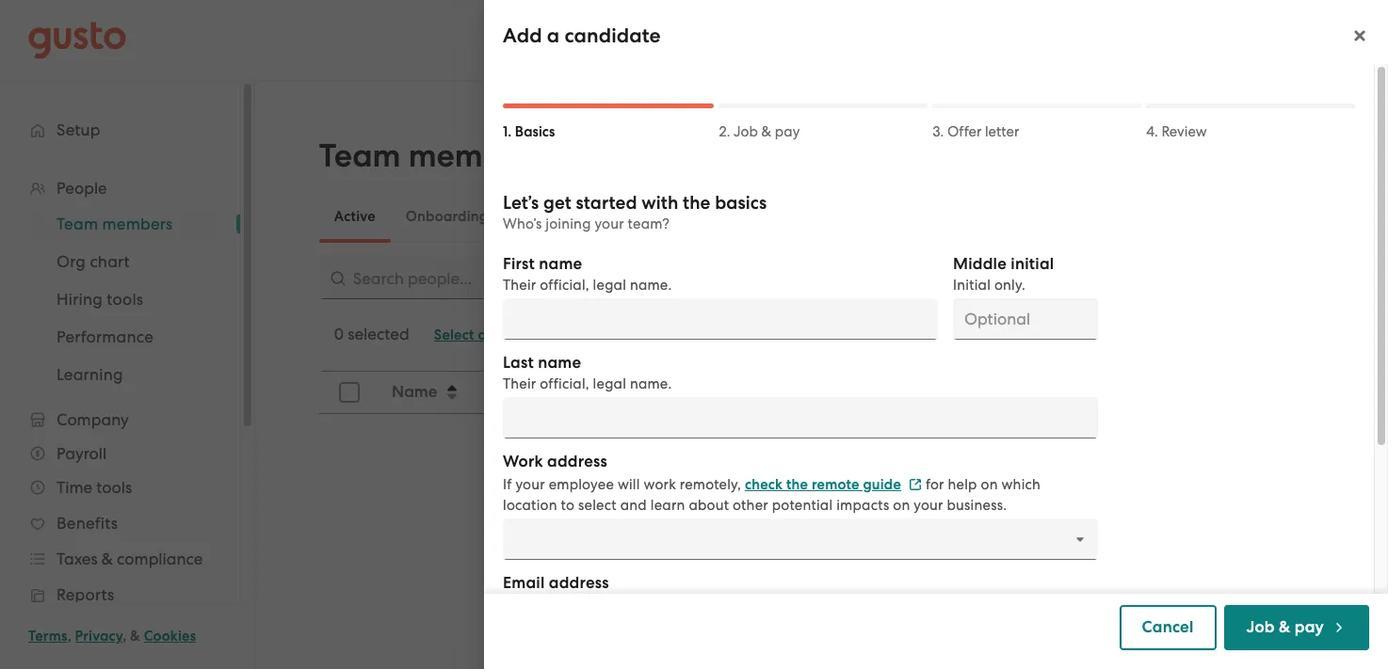 Task type: locate. For each thing, give the bounding box(es) containing it.
name. inside last name their official, legal name.
[[630, 376, 672, 393]]

name down clear all button
[[538, 353, 582, 373]]

name
[[539, 254, 583, 274], [538, 353, 582, 373]]

official, inside first name their official, legal name.
[[540, 277, 589, 294]]

name for first name
[[539, 254, 583, 274]]

1 horizontal spatial job & pay
[[1247, 618, 1324, 638]]

official, for last name
[[540, 376, 589, 393]]

2 their from the top
[[503, 376, 536, 393]]

1 vertical spatial your
[[516, 477, 545, 494]]

1 all from the left
[[478, 327, 495, 344]]

on
[[981, 477, 998, 494], [893, 497, 910, 514]]

team members tab list
[[319, 190, 1311, 243]]

address up employee
[[547, 452, 608, 472]]

, left cookies
[[123, 628, 127, 645]]

your
[[595, 216, 624, 233], [516, 477, 545, 494], [914, 497, 944, 514]]

cancel
[[1142, 618, 1194, 638]]

type
[[1075, 382, 1109, 402]]

active button
[[319, 194, 391, 239]]

,
[[67, 628, 71, 645], [123, 628, 127, 645]]

team
[[319, 137, 401, 175]]

, left privacy
[[67, 628, 71, 645]]

cookies
[[144, 628, 196, 645]]

all
[[478, 327, 495, 344], [553, 327, 569, 344]]

job up basics
[[734, 123, 758, 140]]

name. for first name
[[630, 277, 672, 294]]

0 vertical spatial name.
[[630, 277, 672, 294]]

your down the started
[[595, 216, 624, 233]]

2 vertical spatial your
[[914, 497, 944, 514]]

their for first
[[503, 277, 536, 294]]

if
[[503, 477, 512, 494]]

1 legal from the top
[[593, 277, 626, 294]]

0 vertical spatial name
[[539, 254, 583, 274]]

on up business.
[[981, 477, 998, 494]]

middle
[[953, 254, 1007, 274]]

who's
[[503, 216, 542, 233]]

0 vertical spatial your
[[595, 216, 624, 233]]

Last name field
[[503, 398, 1098, 439]]

pay inside button
[[1295, 618, 1324, 638]]

1 vertical spatial job & pay
[[1247, 618, 1324, 638]]

address right email
[[549, 574, 609, 593]]

0 horizontal spatial job & pay
[[734, 123, 800, 140]]

started
[[576, 192, 637, 214]]

remotely,
[[680, 477, 741, 494]]

0 horizontal spatial all
[[478, 327, 495, 344]]

guide
[[863, 477, 902, 494]]

official, up clear all
[[540, 277, 589, 294]]

1 vertical spatial name.
[[630, 376, 672, 393]]

1 vertical spatial their
[[503, 376, 536, 393]]

will
[[618, 477, 640, 494]]

1 vertical spatial name
[[538, 353, 582, 373]]

Middle initial field
[[953, 299, 1098, 340]]

home image
[[28, 21, 126, 59]]

legal inside first name their official, legal name.
[[593, 277, 626, 294]]

offboarding
[[626, 208, 710, 225]]

2 name. from the top
[[630, 376, 672, 393]]

on down 'opens in a new tab' image on the bottom right of the page
[[893, 497, 910, 514]]

impacts
[[837, 497, 890, 514]]

the right with
[[683, 192, 711, 214]]

select
[[434, 327, 475, 344]]

cancel button
[[1120, 606, 1217, 651]]

2 horizontal spatial &
[[1279, 618, 1291, 638]]

0 horizontal spatial job
[[734, 123, 758, 140]]

official, inside last name their official, legal name.
[[540, 376, 589, 393]]

name
[[392, 382, 437, 402]]

1 horizontal spatial job
[[1247, 618, 1275, 638]]

1 vertical spatial official,
[[540, 376, 589, 393]]

remote
[[812, 477, 860, 494]]

opens in a new tab image
[[909, 479, 922, 492]]

0 vertical spatial legal
[[593, 277, 626, 294]]

2 horizontal spatial your
[[914, 497, 944, 514]]

1 vertical spatial job
[[1247, 618, 1275, 638]]

dialog main content element
[[484, 64, 1389, 670]]

terms link
[[28, 628, 67, 645]]

1 vertical spatial legal
[[593, 376, 626, 393]]

2 all from the left
[[553, 327, 569, 344]]

pay
[[775, 123, 800, 140], [1295, 618, 1324, 638]]

clear
[[514, 327, 549, 344]]

add a candidate dialog
[[484, 0, 1389, 670]]

the
[[683, 192, 711, 214], [786, 477, 808, 494]]

review
[[1162, 123, 1207, 140]]

1 horizontal spatial your
[[595, 216, 624, 233]]

0 vertical spatial official,
[[540, 277, 589, 294]]

1 vertical spatial address
[[549, 574, 609, 593]]

select all button
[[425, 320, 504, 350]]

1 horizontal spatial ,
[[123, 628, 127, 645]]

your up location
[[516, 477, 545, 494]]

1 official, from the top
[[540, 277, 589, 294]]

work address
[[503, 452, 608, 472]]

legal
[[593, 277, 626, 294], [593, 376, 626, 393]]

name down joining
[[539, 254, 583, 274]]

with
[[642, 192, 679, 214]]

2 legal from the top
[[593, 376, 626, 393]]

name inside last name their official, legal name.
[[538, 353, 582, 373]]

all right select
[[478, 327, 495, 344]]

0 vertical spatial the
[[683, 192, 711, 214]]

new notifications image
[[690, 326, 709, 345], [690, 326, 709, 345]]

clear all
[[514, 327, 569, 344]]

and
[[621, 497, 647, 514]]

1 horizontal spatial &
[[762, 123, 772, 140]]

name. inside first name their official, legal name.
[[630, 277, 672, 294]]

add a candidate
[[503, 24, 661, 48]]

onboarding
[[406, 208, 488, 225]]

name inside first name their official, legal name.
[[539, 254, 583, 274]]

job & pay
[[734, 123, 800, 140], [1247, 618, 1324, 638]]

0 vertical spatial address
[[547, 452, 608, 472]]

job
[[734, 123, 758, 140], [1247, 618, 1275, 638]]

1 horizontal spatial the
[[786, 477, 808, 494]]

privacy link
[[75, 628, 123, 645]]

select all
[[434, 327, 495, 344]]

get
[[543, 192, 572, 214]]

dismissed
[[740, 208, 806, 225]]

1 name. from the top
[[630, 277, 672, 294]]

1 horizontal spatial pay
[[1295, 618, 1324, 638]]

no people found
[[778, 586, 904, 605]]

your inside let's get started with the basics who's joining your team?
[[595, 216, 624, 233]]

official, down clear all
[[540, 376, 589, 393]]

&
[[762, 123, 772, 140], [1279, 618, 1291, 638], [130, 628, 140, 645]]

0 horizontal spatial the
[[683, 192, 711, 214]]

0 horizontal spatial pay
[[775, 123, 800, 140]]

email address
[[503, 574, 609, 593]]

legal for first name
[[593, 277, 626, 294]]

account menu element
[[1025, 0, 1360, 80]]

all for select all
[[478, 327, 495, 344]]

0 horizontal spatial your
[[516, 477, 545, 494]]

offboarding button
[[611, 194, 725, 239]]

members
[[408, 137, 547, 175]]

2 official, from the top
[[540, 376, 589, 393]]

official,
[[540, 277, 589, 294], [540, 376, 589, 393]]

0 vertical spatial their
[[503, 277, 536, 294]]

0 vertical spatial pay
[[775, 123, 800, 140]]

job inside dialog main content element
[[734, 123, 758, 140]]

1 horizontal spatial on
[[981, 477, 998, 494]]

their down first
[[503, 277, 536, 294]]

active
[[334, 208, 376, 225]]

name.
[[630, 277, 672, 294], [630, 376, 672, 393]]

0 vertical spatial job
[[734, 123, 758, 140]]

1 vertical spatial pay
[[1295, 618, 1324, 638]]

job inside button
[[1247, 618, 1275, 638]]

their
[[503, 277, 536, 294], [503, 376, 536, 393]]

their down last
[[503, 376, 536, 393]]

their inside last name their official, legal name.
[[503, 376, 536, 393]]

the up "potential"
[[786, 477, 808, 494]]

the inside let's get started with the basics who's joining your team?
[[683, 192, 711, 214]]

1 their from the top
[[503, 277, 536, 294]]

job right cancel
[[1247, 618, 1275, 638]]

a
[[547, 24, 560, 48]]

0 horizontal spatial ,
[[67, 628, 71, 645]]

all right clear
[[553, 327, 569, 344]]

their inside first name their official, legal name.
[[503, 277, 536, 294]]

job & pay inside button
[[1247, 618, 1324, 638]]

your down the for
[[914, 497, 944, 514]]

1 horizontal spatial all
[[553, 327, 569, 344]]

legal inside last name their official, legal name.
[[593, 376, 626, 393]]

0 vertical spatial job & pay
[[734, 123, 800, 140]]

employee
[[549, 477, 614, 494]]

0 horizontal spatial on
[[893, 497, 910, 514]]

address
[[547, 452, 608, 472], [549, 574, 609, 593]]



Task type: vqa. For each thing, say whether or not it's contained in the screenshot.
all inside button
yes



Task type: describe. For each thing, give the bounding box(es) containing it.
employment type button
[[967, 373, 1296, 413]]

0
[[334, 325, 344, 344]]

basics
[[515, 123, 555, 140]]

name button
[[380, 373, 550, 413]]

selected
[[348, 325, 410, 344]]

0 vertical spatial on
[[981, 477, 998, 494]]

email
[[503, 574, 545, 593]]

for
[[926, 477, 945, 494]]

candidates
[[518, 208, 595, 225]]

team?
[[628, 216, 670, 233]]

initial
[[1011, 254, 1054, 274]]

initial
[[953, 277, 991, 294]]

offer letter
[[948, 123, 1020, 140]]

address for email address
[[549, 574, 609, 593]]

location
[[503, 497, 557, 514]]

job & pay inside dialog main content element
[[734, 123, 800, 140]]

Search people... field
[[319, 258, 771, 300]]

First name field
[[503, 299, 938, 340]]

basics
[[715, 192, 767, 214]]

job & pay button
[[1224, 606, 1370, 651]]

department
[[564, 382, 655, 402]]

name for last name
[[538, 353, 582, 373]]

joining
[[546, 216, 591, 233]]

which
[[1002, 477, 1041, 494]]

0 selected status
[[334, 325, 410, 344]]

department button
[[552, 373, 807, 413]]

check the remote guide link
[[745, 477, 922, 494]]

middle initial initial only.
[[953, 254, 1054, 294]]

found
[[860, 586, 904, 605]]

letter
[[985, 123, 1020, 140]]

check
[[745, 477, 783, 494]]

add
[[503, 24, 542, 48]]

& inside dialog main content element
[[762, 123, 772, 140]]

last name their official, legal name.
[[503, 353, 672, 393]]

1 vertical spatial the
[[786, 477, 808, 494]]

0 horizontal spatial &
[[130, 628, 140, 645]]

let's
[[503, 192, 539, 214]]

first name their official, legal name.
[[503, 254, 672, 294]]

employment type
[[978, 382, 1109, 402]]

only.
[[995, 277, 1026, 294]]

their for last
[[503, 376, 536, 393]]

all for clear all
[[553, 327, 569, 344]]

onboarding button
[[391, 194, 503, 239]]

work
[[644, 477, 676, 494]]

legal for last name
[[593, 376, 626, 393]]

to
[[561, 497, 575, 514]]

no
[[778, 586, 800, 605]]

select
[[578, 497, 617, 514]]

let's get started with the basics who's joining your team?
[[503, 192, 767, 233]]

dismissed button
[[725, 194, 821, 239]]

employment
[[978, 382, 1072, 402]]

Select all rows on this page checkbox
[[328, 372, 370, 414]]

work
[[503, 452, 543, 472]]

& inside button
[[1279, 618, 1291, 638]]

clear all button
[[504, 320, 579, 350]]

pay inside dialog main content element
[[775, 123, 800, 140]]

learn
[[651, 497, 685, 514]]

official, for first name
[[540, 277, 589, 294]]

candidate
[[565, 24, 661, 48]]

for help on which location to select and learn about other potential impacts on your business.
[[503, 477, 1041, 514]]

if your employee will work remotely,
[[503, 477, 741, 494]]

help
[[948, 477, 977, 494]]

cookies button
[[144, 625, 196, 648]]

potential
[[772, 497, 833, 514]]

about
[[689, 497, 729, 514]]

1 , from the left
[[67, 628, 71, 645]]

address for work address
[[547, 452, 608, 472]]

terms
[[28, 628, 67, 645]]

your inside 'for help on which location to select and learn about other potential impacts on your business.'
[[914, 497, 944, 514]]

team members
[[319, 137, 547, 175]]

name. for last name
[[630, 376, 672, 393]]

2 , from the left
[[123, 628, 127, 645]]

privacy
[[75, 628, 123, 645]]

terms , privacy , & cookies
[[28, 628, 196, 645]]

1 vertical spatial on
[[893, 497, 910, 514]]

other
[[733, 497, 769, 514]]

candidates button
[[503, 194, 611, 239]]

business.
[[947, 497, 1007, 514]]

last
[[503, 353, 534, 373]]

first
[[503, 254, 535, 274]]

offer
[[948, 123, 982, 140]]

0 selected
[[334, 325, 410, 344]]

check the remote guide
[[745, 477, 902, 494]]

people
[[804, 586, 856, 605]]



